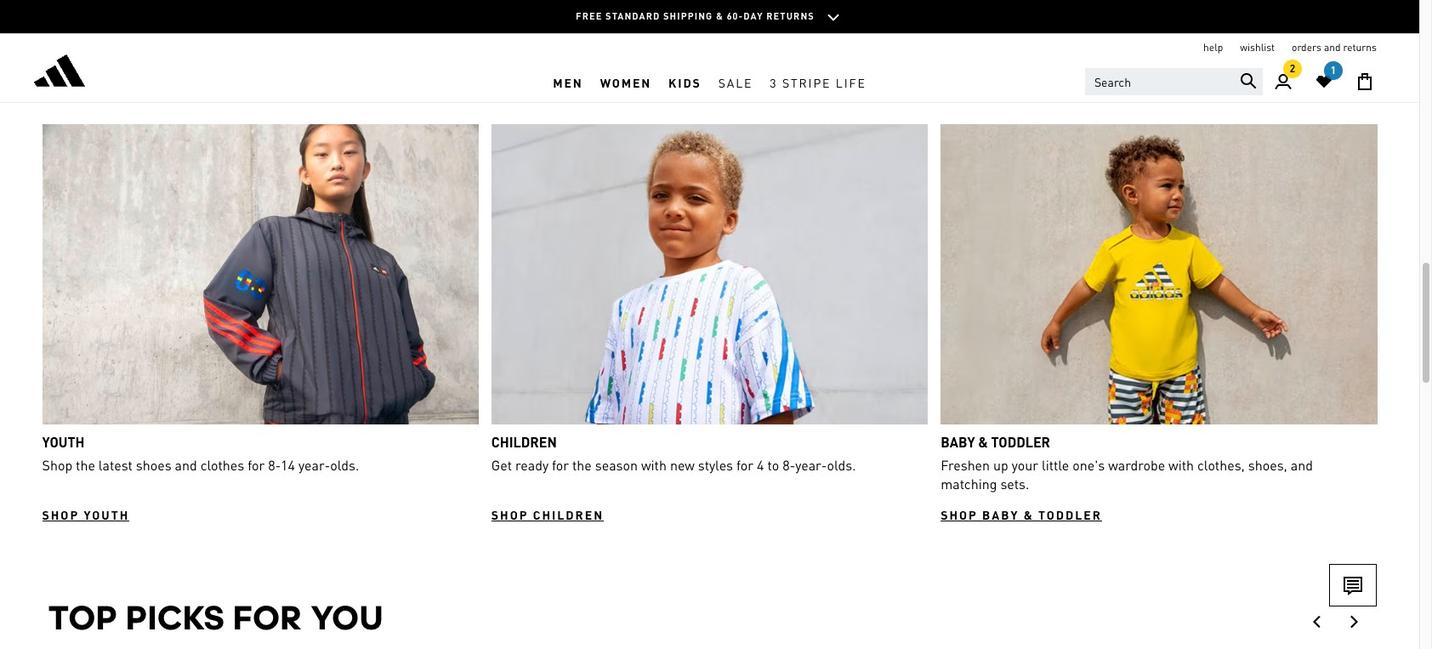Task type: locate. For each thing, give the bounding box(es) containing it.
shipping
[[663, 10, 713, 22]]

2 year- from the left
[[796, 456, 827, 474]]

year-
[[299, 456, 330, 474], [796, 456, 827, 474]]

1 the from the left
[[76, 456, 95, 474]]

youth inside youth shop the latest shoes and clothes for 8-14 year-olds.
[[42, 433, 85, 451]]

season
[[595, 456, 638, 474]]

shop down get at the left of the page
[[492, 507, 529, 522]]

shop youth
[[42, 507, 130, 522]]

year- right to
[[796, 456, 827, 474]]

olds. right to
[[827, 456, 856, 474]]

men
[[553, 74, 583, 90]]

2 the from the left
[[572, 456, 592, 474]]

youth down latest
[[84, 507, 130, 522]]

2
[[1290, 62, 1296, 75]]

1 8- from the left
[[268, 456, 281, 474]]

8- right to
[[783, 456, 796, 474]]

toddler up your
[[991, 433, 1051, 451]]

ready
[[515, 456, 549, 474]]

life
[[836, 74, 867, 90]]

free standard shipping & 60-day returns
[[576, 10, 815, 22]]

&
[[716, 10, 724, 22], [978, 433, 988, 451], [1024, 507, 1034, 522]]

& inside button
[[1024, 507, 1034, 522]]

with left clothes,
[[1169, 456, 1194, 474]]

1 horizontal spatial with
[[1169, 456, 1194, 474]]

for right ready
[[552, 456, 569, 474]]

1 vertical spatial baby
[[983, 507, 1019, 522]]

0 horizontal spatial the
[[76, 456, 95, 474]]

8- right clothes
[[268, 456, 281, 474]]

0 vertical spatial baby
[[941, 433, 975, 451]]

children
[[492, 433, 557, 451], [533, 507, 604, 522]]

returns
[[767, 10, 815, 22]]

baby inside 'baby & toddler freshen up your little one's wardrobe with clothes, shoes, and matching sets.'
[[941, 433, 975, 451]]

0 horizontal spatial olds.
[[330, 456, 359, 474]]

one's
[[1073, 456, 1105, 474]]

get
[[492, 456, 512, 474]]

with
[[641, 456, 667, 474], [1169, 456, 1194, 474]]

2 shop from the left
[[492, 507, 529, 522]]

3 shop from the left
[[941, 507, 978, 522]]

8- inside children get ready for the season with new styles for 4 to 8-year-olds.
[[783, 456, 796, 474]]

orders
[[1292, 41, 1322, 54]]

wardrobe
[[1109, 456, 1165, 474]]

top picks for you
[[48, 597, 384, 637]]

olds. right '14'
[[330, 456, 359, 474]]

2 horizontal spatial and
[[1324, 41, 1341, 54]]

and
[[1324, 41, 1341, 54], [175, 456, 197, 474], [1291, 456, 1313, 474]]

shop down matching
[[941, 507, 978, 522]]

baby up "freshen"
[[941, 433, 975, 451]]

toddler down the little
[[1039, 507, 1102, 522]]

0 vertical spatial children
[[492, 433, 557, 451]]

the right the shop
[[76, 456, 95, 474]]

baby
[[941, 433, 975, 451], [983, 507, 1019, 522]]

shop baby & toddler
[[941, 507, 1102, 522]]

1 horizontal spatial and
[[1291, 456, 1313, 474]]

baby down sets.
[[983, 507, 1019, 522]]

1 vertical spatial youth
[[84, 507, 130, 522]]

kids link
[[660, 62, 710, 102]]

0 horizontal spatial &
[[716, 10, 724, 22]]

2 vertical spatial &
[[1024, 507, 1034, 522]]

and right shoes,
[[1291, 456, 1313, 474]]

0 horizontal spatial baby
[[941, 433, 975, 451]]

1 horizontal spatial 8-
[[783, 456, 796, 474]]

olds. inside children get ready for the season with new styles for 4 to 8-year-olds.
[[827, 456, 856, 474]]

1 vertical spatial children
[[533, 507, 604, 522]]

0 horizontal spatial with
[[641, 456, 667, 474]]

2 with from the left
[[1169, 456, 1194, 474]]

year- right '14'
[[299, 456, 330, 474]]

toddler
[[991, 433, 1051, 451], [1039, 507, 1102, 522]]

with left new
[[641, 456, 667, 474]]

toddler inside button
[[1039, 507, 1102, 522]]

latest
[[99, 456, 133, 474]]

1 horizontal spatial for
[[552, 456, 569, 474]]

up
[[994, 456, 1009, 474]]

1 horizontal spatial baby
[[983, 507, 1019, 522]]

& left 60-
[[716, 10, 724, 22]]

kids
[[669, 74, 701, 90]]

olds.
[[330, 456, 359, 474], [827, 456, 856, 474]]

3 stripe life
[[770, 74, 867, 90]]

for inside youth shop the latest shoes and clothes for 8-14 year-olds.
[[248, 456, 265, 474]]

1 for from the left
[[248, 456, 265, 474]]

shop children
[[492, 507, 604, 522]]

0 horizontal spatial and
[[175, 456, 197, 474]]

2 olds. from the left
[[827, 456, 856, 474]]

1 horizontal spatial &
[[978, 433, 988, 451]]

shop inside button
[[492, 507, 529, 522]]

free
[[576, 10, 603, 22]]

0 horizontal spatial for
[[248, 456, 265, 474]]

0 horizontal spatial year-
[[299, 456, 330, 474]]

clothes
[[200, 456, 244, 474]]

youth up the shop
[[42, 433, 85, 451]]

4
[[757, 456, 764, 474]]

children up ready
[[492, 433, 557, 451]]

for left '14'
[[248, 456, 265, 474]]

youth shop the latest shoes and clothes for 8-14 year-olds.
[[42, 433, 359, 474]]

60-
[[727, 10, 744, 22]]

shoes
[[136, 456, 171, 474]]

& up "freshen"
[[978, 433, 988, 451]]

the inside children get ready for the season with new styles for 4 to 8-year-olds.
[[572, 456, 592, 474]]

women
[[600, 74, 652, 90]]

baby inside shop baby & toddler button
[[983, 507, 1019, 522]]

& down sets.
[[1024, 507, 1034, 522]]

the left season
[[572, 456, 592, 474]]

the inside youth shop the latest shoes and clothes for 8-14 year-olds.
[[76, 456, 95, 474]]

shop youth button
[[42, 506, 130, 523]]

list
[[42, 0, 1378, 10]]

shop down the shop
[[42, 507, 79, 522]]

0 vertical spatial toddler
[[991, 433, 1051, 451]]

0 vertical spatial youth
[[42, 433, 85, 451]]

1 vertical spatial &
[[978, 433, 988, 451]]

1 link
[[1304, 61, 1345, 102]]

8-
[[268, 456, 281, 474], [783, 456, 796, 474]]

2 8- from the left
[[783, 456, 796, 474]]

shop
[[42, 507, 79, 522], [492, 507, 529, 522], [941, 507, 978, 522]]

2 horizontal spatial shop
[[941, 507, 978, 522]]

0 horizontal spatial shop
[[42, 507, 79, 522]]

and right shoes
[[175, 456, 197, 474]]

for left 4
[[737, 456, 754, 474]]

3 for from the left
[[737, 456, 754, 474]]

1 olds. from the left
[[330, 456, 359, 474]]

and inside youth shop the latest shoes and clothes for 8-14 year-olds.
[[175, 456, 197, 474]]

picks
[[126, 597, 226, 637]]

little
[[1042, 456, 1070, 474]]

1 horizontal spatial year-
[[796, 456, 827, 474]]

1 vertical spatial toddler
[[1039, 507, 1102, 522]]

children down ready
[[533, 507, 604, 522]]

sets.
[[1001, 474, 1030, 492]]

and up '1'
[[1324, 41, 1341, 54]]

for
[[248, 456, 265, 474], [552, 456, 569, 474], [737, 456, 754, 474]]

2 horizontal spatial &
[[1024, 507, 1034, 522]]

children get ready for the season with new styles for 4 to 8-year-olds.
[[492, 433, 856, 474]]

1 horizontal spatial olds.
[[827, 456, 856, 474]]

1 horizontal spatial shop
[[492, 507, 529, 522]]

1 horizontal spatial the
[[572, 456, 592, 474]]

shop baby & toddler button
[[941, 506, 1102, 523]]

men link
[[545, 62, 592, 102]]

shop children button
[[492, 506, 604, 523]]

help link
[[1204, 41, 1223, 54]]

youth
[[42, 433, 85, 451], [84, 507, 130, 522]]

1 year- from the left
[[299, 456, 330, 474]]

0 horizontal spatial 8-
[[268, 456, 281, 474]]

main navigation element
[[343, 62, 1077, 102]]

2 horizontal spatial for
[[737, 456, 754, 474]]

1 shop from the left
[[42, 507, 79, 522]]

the
[[76, 456, 95, 474], [572, 456, 592, 474]]

toddler inside 'baby & toddler freshen up your little one's wardrobe with clothes, shoes, and matching sets.'
[[991, 433, 1051, 451]]

1 with from the left
[[641, 456, 667, 474]]



Task type: describe. For each thing, give the bounding box(es) containing it.
year- inside children get ready for the season with new styles for 4 to 8-year-olds.
[[796, 456, 827, 474]]

baby & toddler freshen up your little one's wardrobe with clothes, shoes, and matching sets.
[[941, 433, 1313, 492]]

for
[[233, 597, 303, 637]]

styles
[[698, 456, 733, 474]]

children inside children get ready for the season with new styles for 4 to 8-year-olds.
[[492, 433, 557, 451]]

shop for freshen up your little one's wardrobe with clothes, shoes, and matching sets.
[[941, 507, 978, 522]]

2 link
[[1263, 59, 1304, 102]]

Search field
[[1085, 68, 1263, 95]]

olds. inside youth shop the latest shoes and clothes for 8-14 year-olds.
[[330, 456, 359, 474]]

3
[[770, 74, 778, 90]]

8- inside youth shop the latest shoes and clothes for 8-14 year-olds.
[[268, 456, 281, 474]]

1
[[1331, 64, 1336, 77]]

wishlist
[[1240, 41, 1275, 54]]

matching
[[941, 474, 997, 492]]

0 vertical spatial &
[[716, 10, 724, 22]]

& inside 'baby & toddler freshen up your little one's wardrobe with clothes, shoes, and matching sets.'
[[978, 433, 988, 451]]

shop for get ready for the season with new styles for 4 to 8-year-olds.
[[492, 507, 529, 522]]

sale link
[[710, 62, 762, 102]]

with inside 'baby & toddler freshen up your little one's wardrobe with clothes, shoes, and matching sets.'
[[1169, 456, 1194, 474]]

returns
[[1344, 41, 1377, 54]]

and inside 'baby & toddler freshen up your little one's wardrobe with clothes, shoes, and matching sets.'
[[1291, 456, 1313, 474]]

women link
[[592, 62, 660, 102]]

shoes,
[[1249, 456, 1288, 474]]

14
[[281, 456, 295, 474]]

your
[[1012, 456, 1039, 474]]

clothes,
[[1198, 456, 1245, 474]]

shop for shop the latest shoes and clothes for 8-14 year-olds.
[[42, 507, 79, 522]]

2 for from the left
[[552, 456, 569, 474]]

top
[[48, 597, 118, 637]]

year- inside youth shop the latest shoes and clothes for 8-14 year-olds.
[[299, 456, 330, 474]]

orders and returns link
[[1292, 41, 1377, 54]]

help
[[1204, 41, 1223, 54]]

standard
[[606, 10, 660, 22]]

new
[[670, 456, 695, 474]]

to
[[768, 456, 779, 474]]

wishlist link
[[1240, 41, 1275, 54]]

orders and returns
[[1292, 41, 1377, 54]]

with inside children get ready for the season with new styles for 4 to 8-year-olds.
[[641, 456, 667, 474]]

you
[[311, 597, 384, 637]]

stripe
[[783, 74, 831, 90]]

youth inside button
[[84, 507, 130, 522]]

shop
[[42, 456, 72, 474]]

sale
[[718, 74, 753, 90]]

3 stripe life link
[[762, 62, 875, 102]]

freshen
[[941, 456, 990, 474]]

children inside button
[[533, 507, 604, 522]]

day
[[744, 10, 764, 22]]

and inside orders and returns link
[[1324, 41, 1341, 54]]



Task type: vqa. For each thing, say whether or not it's contained in the screenshot.
'returns'
yes



